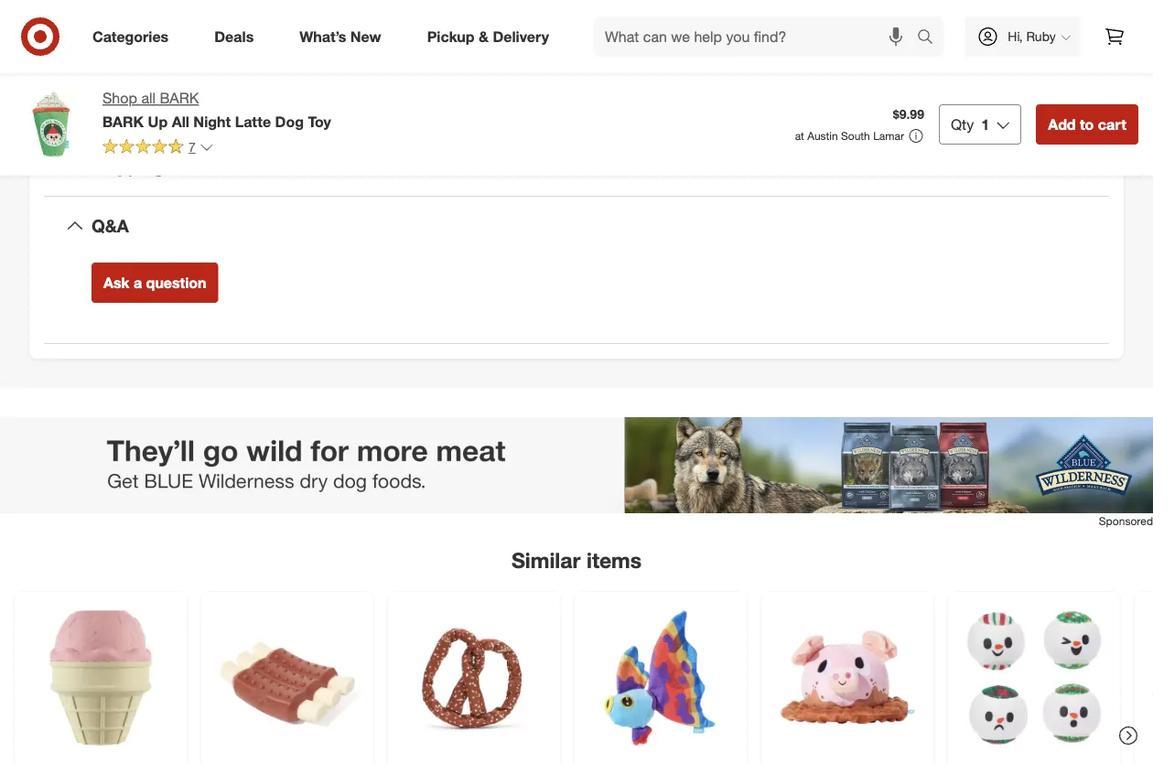 Task type: describe. For each thing, give the bounding box(es) containing it.
hi,
[[1008, 28, 1023, 44]]

toy
[[308, 112, 331, 130]]

& for shipping
[[169, 156, 181, 177]]

up
[[148, 112, 168, 130]]

question
[[146, 273, 206, 291]]

night
[[193, 112, 231, 130]]

to
[[1080, 115, 1094, 133]]

What can we help you find? suggestions appear below search field
[[594, 16, 922, 57]]

delivery
[[493, 28, 549, 45]]

sponsored
[[1099, 514, 1153, 528]]

ask a question
[[103, 273, 206, 291]]

cart
[[1098, 115, 1127, 133]]

similar
[[511, 547, 581, 573]]

1
[[981, 115, 990, 133]]

search button
[[909, 16, 953, 60]]

returns
[[186, 156, 251, 177]]

shipping & returns
[[92, 156, 251, 177]]

image of bark up all night latte dog toy image
[[15, 88, 88, 161]]

all
[[141, 89, 156, 107]]

categories
[[92, 28, 169, 45]]

latte
[[235, 112, 271, 130]]

bark muddy maude dog toy image
[[772, 603, 923, 753]]

shop all bark bark up all night latte dog toy
[[103, 89, 331, 130]]

hi, ruby
[[1008, 28, 1056, 44]]

bark super chewer i-squeak cone ice cream dog toy image
[[26, 603, 176, 753]]

what's new
[[300, 28, 381, 45]]

shipping & returns button
[[44, 138, 1109, 196]]

austin
[[807, 129, 838, 143]]

1 horizontal spatial bark
[[160, 89, 199, 107]]

bark snow ballers dog toy image
[[959, 603, 1109, 753]]

shipping
[[92, 156, 164, 177]]

what's new link
[[284, 16, 404, 57]]

bark betta betty dog toy image
[[586, 603, 736, 753]]

7 link
[[103, 138, 214, 159]]

all
[[172, 112, 189, 130]]

new
[[350, 28, 381, 45]]

at austin south lamar
[[795, 129, 904, 143]]

shop
[[103, 89, 137, 107]]

a
[[134, 273, 142, 291]]

similar items region
[[0, 417, 1153, 763]]

add
[[1048, 115, 1076, 133]]



Task type: vqa. For each thing, say whether or not it's contained in the screenshot.
"South"
yes



Task type: locate. For each thing, give the bounding box(es) containing it.
ruby
[[1026, 28, 1056, 44]]

dog
[[275, 112, 304, 130]]

7
[[189, 139, 196, 155]]

lamar
[[873, 129, 904, 143]]

bark paula's pretzel dog toy image
[[399, 603, 549, 753]]

qty
[[951, 115, 974, 133]]

pickup & delivery link
[[412, 16, 572, 57]]

1 horizontal spatial &
[[479, 28, 489, 45]]

similar items
[[511, 547, 642, 573]]

bark brawnana super chewer dog toy image
[[1146, 603, 1153, 753]]

q&a button
[[44, 197, 1109, 255]]

categories link
[[77, 16, 191, 57]]

0 horizontal spatial &
[[169, 156, 181, 177]]

south
[[841, 129, 870, 143]]

ask
[[103, 273, 130, 291]]

ask a question button
[[92, 263, 218, 303]]

0 horizontal spatial bark
[[103, 112, 144, 130]]

0 vertical spatial bark
[[160, 89, 199, 107]]

pickup & delivery
[[427, 28, 549, 45]]

deals link
[[199, 16, 277, 57]]

q&a
[[92, 215, 129, 236]]

bark
[[160, 89, 199, 107], [103, 112, 144, 130]]

at
[[795, 129, 804, 143]]

1 vertical spatial bark
[[103, 112, 144, 130]]

items
[[587, 547, 642, 573]]

& inside dropdown button
[[169, 156, 181, 177]]

&
[[479, 28, 489, 45], [169, 156, 181, 177]]

pickup
[[427, 28, 475, 45]]

& left returns
[[169, 156, 181, 177]]

advertisement region
[[0, 417, 1153, 513]]

add to cart
[[1048, 115, 1127, 133]]

bark down shop at the left top
[[103, 112, 144, 130]]

0 vertical spatial &
[[479, 28, 489, 45]]

deals
[[214, 28, 254, 45]]

bark up all
[[160, 89, 199, 107]]

what's
[[300, 28, 346, 45]]

add to cart button
[[1036, 104, 1139, 145]]

qty 1
[[951, 115, 990, 133]]

search
[[909, 29, 953, 47]]

1 vertical spatial &
[[169, 156, 181, 177]]

& for pickup
[[479, 28, 489, 45]]

bark super chewer wreck of ribs dog toy image
[[212, 603, 362, 753]]

& right pickup
[[479, 28, 489, 45]]

$9.99
[[893, 106, 924, 122]]



